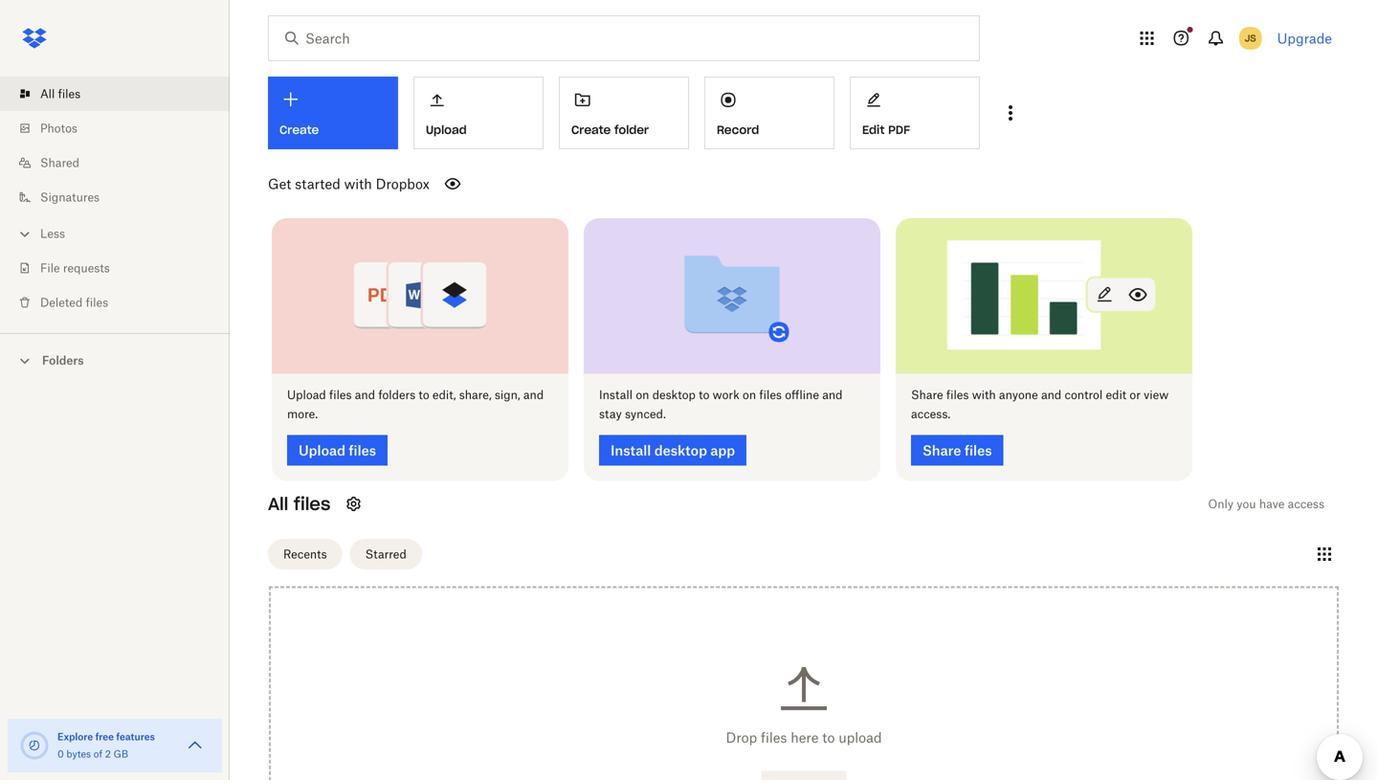 Task type: vqa. For each thing, say whether or not it's contained in the screenshot.
link
no



Task type: locate. For each thing, give the bounding box(es) containing it.
photos link
[[15, 111, 230, 146]]

stay
[[599, 407, 622, 421]]

to for drop files here to upload
[[823, 730, 835, 746]]

upload button
[[414, 77, 544, 149]]

1 horizontal spatial with
[[973, 388, 996, 402]]

on
[[636, 388, 650, 402], [743, 388, 757, 402]]

js button
[[1236, 23, 1266, 54]]

upload up 'more.'
[[287, 388, 326, 402]]

edit,
[[433, 388, 456, 402]]

install up stay
[[599, 388, 633, 402]]

free
[[95, 731, 114, 743]]

to left edit,
[[419, 388, 430, 402]]

and left folders
[[355, 388, 375, 402]]

install on desktop to work on files offline and stay synced.
[[599, 388, 843, 421]]

to
[[419, 388, 430, 402], [699, 388, 710, 402], [823, 730, 835, 746]]

upload inside popup button
[[426, 122, 467, 137]]

share files
[[923, 442, 993, 459]]

upload inside button
[[299, 442, 346, 459]]

shared link
[[15, 146, 230, 180]]

list containing all files
[[0, 65, 230, 333]]

to inside install on desktop to work on files offline and stay synced.
[[699, 388, 710, 402]]

recents
[[283, 547, 327, 562]]

0 vertical spatial all
[[40, 87, 55, 101]]

0 vertical spatial install
[[599, 388, 633, 402]]

all files list item
[[0, 77, 230, 111]]

files left offline at the right of the page
[[760, 388, 782, 402]]

on right work
[[743, 388, 757, 402]]

photos
[[40, 121, 78, 135]]

explore free features 0 bytes of 2 gb
[[57, 731, 155, 760]]

2 horizontal spatial to
[[823, 730, 835, 746]]

here
[[791, 730, 819, 746]]

files up photos
[[58, 87, 81, 101]]

2 vertical spatial upload
[[299, 442, 346, 459]]

signatures link
[[15, 180, 230, 214]]

all files
[[40, 87, 81, 101], [268, 493, 331, 515]]

all up photos
[[40, 87, 55, 101]]

view
[[1144, 388, 1169, 402]]

all files up photos
[[40, 87, 81, 101]]

0
[[57, 748, 64, 760]]

1 horizontal spatial to
[[699, 388, 710, 402]]

1 vertical spatial desktop
[[655, 442, 708, 459]]

upload down 'more.'
[[299, 442, 346, 459]]

offline
[[785, 388, 820, 402]]

share,
[[459, 388, 492, 402]]

1 vertical spatial install
[[611, 442, 651, 459]]

features
[[116, 731, 155, 743]]

upload for upload
[[426, 122, 467, 137]]

work
[[713, 388, 740, 402]]

to right the here
[[823, 730, 835, 746]]

1 vertical spatial upload
[[287, 388, 326, 402]]

create
[[572, 122, 611, 137], [280, 123, 319, 137]]

to left work
[[699, 388, 710, 402]]

with inside share files with anyone and control edit or view access.
[[973, 388, 996, 402]]

1 vertical spatial all
[[268, 493, 289, 515]]

0 horizontal spatial all files
[[40, 87, 81, 101]]

files up upload files at the bottom left of the page
[[329, 388, 352, 402]]

1 and from the left
[[355, 388, 375, 402]]

0 vertical spatial upload
[[426, 122, 467, 137]]

dropbox
[[376, 176, 430, 192]]

install for install desktop app
[[611, 442, 651, 459]]

files right deleted
[[86, 295, 108, 310]]

of
[[94, 748, 103, 760]]

upload inside upload files and folders to edit, share, sign, and more.
[[287, 388, 326, 402]]

upload
[[426, 122, 467, 137], [287, 388, 326, 402], [299, 442, 346, 459]]

only
[[1209, 497, 1234, 511]]

create up started
[[280, 123, 319, 137]]

have
[[1260, 497, 1285, 511]]

all files link
[[15, 77, 230, 111]]

recents button
[[268, 539, 342, 570]]

upload files and folders to edit, share, sign, and more.
[[287, 388, 544, 421]]

Search in folder "Dropbox" text field
[[305, 28, 940, 49]]

desktop
[[653, 388, 696, 402], [655, 442, 708, 459]]

0 vertical spatial desktop
[[653, 388, 696, 402]]

started
[[295, 176, 341, 192]]

bytes
[[66, 748, 91, 760]]

3 and from the left
[[823, 388, 843, 402]]

all
[[40, 87, 55, 101], [268, 493, 289, 515]]

upload for upload files
[[299, 442, 346, 459]]

create left folder
[[572, 122, 611, 137]]

get started with dropbox
[[268, 176, 430, 192]]

install down synced.
[[611, 442, 651, 459]]

with
[[344, 176, 372, 192], [973, 388, 996, 402]]

starred
[[365, 547, 407, 562]]

and left control
[[1042, 388, 1062, 402]]

1 vertical spatial all files
[[268, 493, 331, 515]]

share down access.
[[923, 442, 962, 459]]

share inside share files with anyone and control edit or view access.
[[912, 388, 944, 402]]

files left the here
[[761, 730, 788, 746]]

and
[[355, 388, 375, 402], [524, 388, 544, 402], [823, 388, 843, 402], [1042, 388, 1062, 402]]

drop
[[726, 730, 758, 746]]

create for create
[[280, 123, 319, 137]]

folders
[[379, 388, 416, 402]]

upload files button
[[287, 435, 388, 466]]

less image
[[15, 225, 34, 244]]

0 horizontal spatial with
[[344, 176, 372, 192]]

and right offline at the right of the page
[[823, 388, 843, 402]]

folders button
[[0, 346, 230, 374]]

share for share files with anyone and control edit or view access.
[[912, 388, 944, 402]]

with left the anyone on the right
[[973, 388, 996, 402]]

all files up recents
[[268, 493, 331, 515]]

2
[[105, 748, 111, 760]]

files inside install on desktop to work on files offline and stay synced.
[[760, 388, 782, 402]]

share files button
[[912, 435, 1004, 466]]

all up recents
[[268, 493, 289, 515]]

less
[[40, 226, 65, 241]]

0 vertical spatial with
[[344, 176, 372, 192]]

1 horizontal spatial on
[[743, 388, 757, 402]]

access.
[[912, 407, 951, 421]]

1 vertical spatial with
[[973, 388, 996, 402]]

desktop up synced.
[[653, 388, 696, 402]]

files
[[58, 87, 81, 101], [86, 295, 108, 310], [329, 388, 352, 402], [760, 388, 782, 402], [947, 388, 969, 402], [349, 442, 376, 459], [965, 442, 993, 459], [294, 493, 331, 515], [761, 730, 788, 746]]

desktop left app
[[655, 442, 708, 459]]

create for create folder
[[572, 122, 611, 137]]

and inside install on desktop to work on files offline and stay synced.
[[823, 388, 843, 402]]

0 horizontal spatial all
[[40, 87, 55, 101]]

upload up the dropbox at the top left of the page
[[426, 122, 467, 137]]

folders
[[42, 353, 84, 368]]

0 vertical spatial share
[[912, 388, 944, 402]]

share up access.
[[912, 388, 944, 402]]

1 vertical spatial share
[[923, 442, 962, 459]]

requests
[[63, 261, 110, 275]]

with right started
[[344, 176, 372, 192]]

create inside dropdown button
[[280, 123, 319, 137]]

install inside "button"
[[611, 442, 651, 459]]

1 horizontal spatial create
[[572, 122, 611, 137]]

drop files here to upload
[[726, 730, 882, 746]]

install inside install on desktop to work on files offline and stay synced.
[[599, 388, 633, 402]]

share files with anyone and control edit or view access.
[[912, 388, 1169, 421]]

0 horizontal spatial to
[[419, 388, 430, 402]]

on up synced.
[[636, 388, 650, 402]]

more.
[[287, 407, 318, 421]]

install
[[599, 388, 633, 402], [611, 442, 651, 459]]

record button
[[705, 77, 835, 149]]

pdf
[[889, 122, 911, 137]]

1 horizontal spatial all files
[[268, 493, 331, 515]]

app
[[711, 442, 736, 459]]

dropbox image
[[15, 19, 54, 57]]

create inside button
[[572, 122, 611, 137]]

you
[[1237, 497, 1257, 511]]

with for started
[[344, 176, 372, 192]]

deleted files
[[40, 295, 108, 310]]

file requests link
[[15, 251, 230, 285]]

0 horizontal spatial on
[[636, 388, 650, 402]]

share
[[912, 388, 944, 402], [923, 442, 962, 459]]

file
[[40, 261, 60, 275]]

edit
[[863, 122, 885, 137]]

list
[[0, 65, 230, 333]]

and right the sign,
[[524, 388, 544, 402]]

upload for upload files and folders to edit, share, sign, and more.
[[287, 388, 326, 402]]

0 vertical spatial all files
[[40, 87, 81, 101]]

4 and from the left
[[1042, 388, 1062, 402]]

0 horizontal spatial create
[[280, 123, 319, 137]]

share inside button
[[923, 442, 962, 459]]

upload files
[[299, 442, 376, 459]]

get
[[268, 176, 291, 192]]

files up access.
[[947, 388, 969, 402]]

starred button
[[350, 539, 422, 570]]



Task type: describe. For each thing, give the bounding box(es) containing it.
gb
[[114, 748, 128, 760]]

2 on from the left
[[743, 388, 757, 402]]

install for install on desktop to work on files offline and stay synced.
[[599, 388, 633, 402]]

install desktop app button
[[599, 435, 747, 466]]

deleted files link
[[15, 285, 230, 320]]

explore
[[57, 731, 93, 743]]

files down share files with anyone and control edit or view access.
[[965, 442, 993, 459]]

files left folder settings image
[[294, 493, 331, 515]]

all files inside list item
[[40, 87, 81, 101]]

with for files
[[973, 388, 996, 402]]

shared
[[40, 156, 79, 170]]

only you have access
[[1209, 497, 1325, 511]]

create folder
[[572, 122, 649, 137]]

synced.
[[625, 407, 666, 421]]

signatures
[[40, 190, 100, 204]]

access
[[1288, 497, 1325, 511]]

files inside upload files and folders to edit, share, sign, and more.
[[329, 388, 352, 402]]

files inside share files with anyone and control edit or view access.
[[947, 388, 969, 402]]

file requests
[[40, 261, 110, 275]]

upgrade
[[1278, 30, 1333, 46]]

anyone
[[1000, 388, 1039, 402]]

install desktop app
[[611, 442, 736, 459]]

desktop inside install desktop app "button"
[[655, 442, 708, 459]]

record
[[717, 122, 760, 137]]

js
[[1245, 32, 1257, 44]]

to inside upload files and folders to edit, share, sign, and more.
[[419, 388, 430, 402]]

edit pdf
[[863, 122, 911, 137]]

or
[[1130, 388, 1141, 402]]

1 on from the left
[[636, 388, 650, 402]]

deleted
[[40, 295, 83, 310]]

edit pdf button
[[850, 77, 981, 149]]

share for share files
[[923, 442, 962, 459]]

all inside list item
[[40, 87, 55, 101]]

control
[[1065, 388, 1103, 402]]

quota usage element
[[19, 731, 50, 761]]

to for install on desktop to work on files offline and stay synced.
[[699, 388, 710, 402]]

upload
[[839, 730, 882, 746]]

desktop inside install on desktop to work on files offline and stay synced.
[[653, 388, 696, 402]]

create folder button
[[559, 77, 689, 149]]

1 horizontal spatial all
[[268, 493, 289, 515]]

and inside share files with anyone and control edit or view access.
[[1042, 388, 1062, 402]]

files inside list item
[[58, 87, 81, 101]]

create button
[[268, 77, 398, 149]]

edit
[[1106, 388, 1127, 402]]

upgrade link
[[1278, 30, 1333, 46]]

folder settings image
[[342, 493, 365, 516]]

sign,
[[495, 388, 521, 402]]

files up folder settings image
[[349, 442, 376, 459]]

2 and from the left
[[524, 388, 544, 402]]

folder
[[615, 122, 649, 137]]



